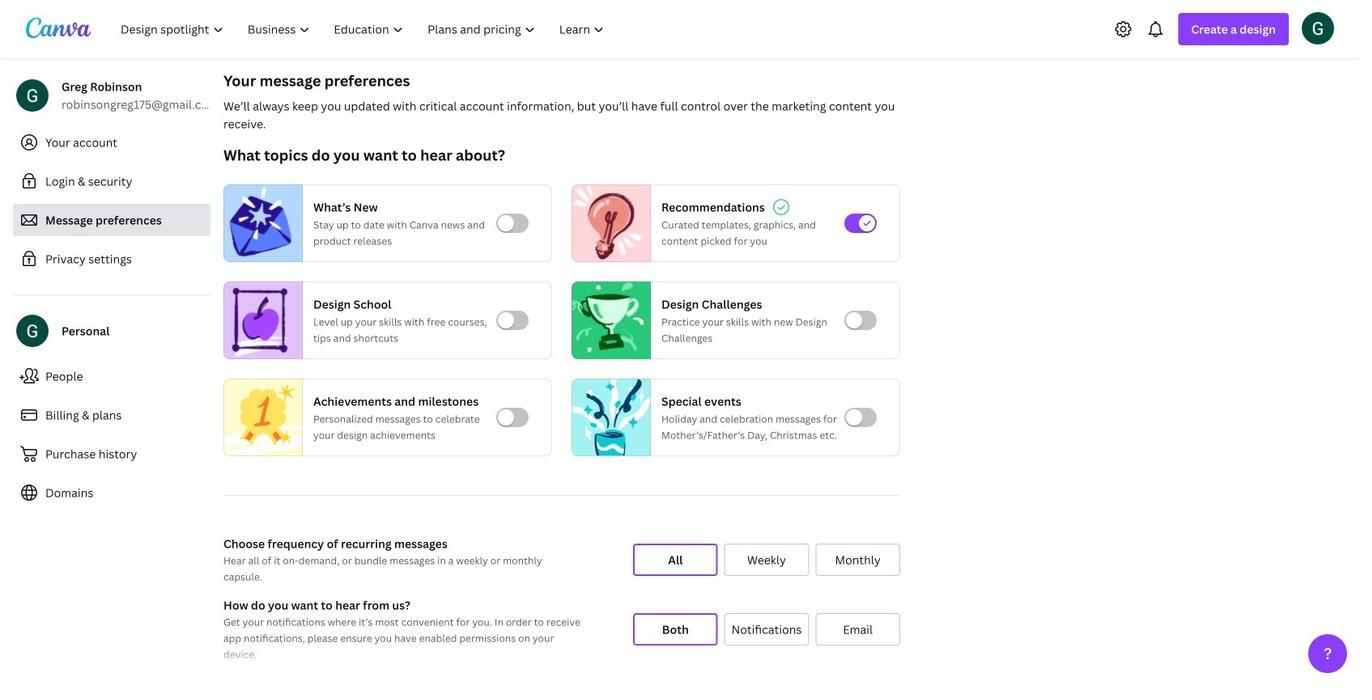 Task type: vqa. For each thing, say whether or not it's contained in the screenshot.
TOPIC image
yes



Task type: describe. For each thing, give the bounding box(es) containing it.
top level navigation element
[[110, 13, 618, 45]]



Task type: locate. For each thing, give the bounding box(es) containing it.
None button
[[634, 544, 718, 577], [725, 544, 810, 577], [816, 544, 901, 577], [634, 614, 718, 646], [725, 614, 810, 646], [816, 614, 901, 646], [634, 544, 718, 577], [725, 544, 810, 577], [816, 544, 901, 577], [634, 614, 718, 646], [725, 614, 810, 646], [816, 614, 901, 646]]

greg robinson image
[[1303, 12, 1335, 44]]

topic image
[[224, 185, 296, 262], [573, 185, 644, 262], [224, 282, 296, 360], [573, 282, 644, 360], [224, 376, 302, 460], [573, 376, 651, 460]]



